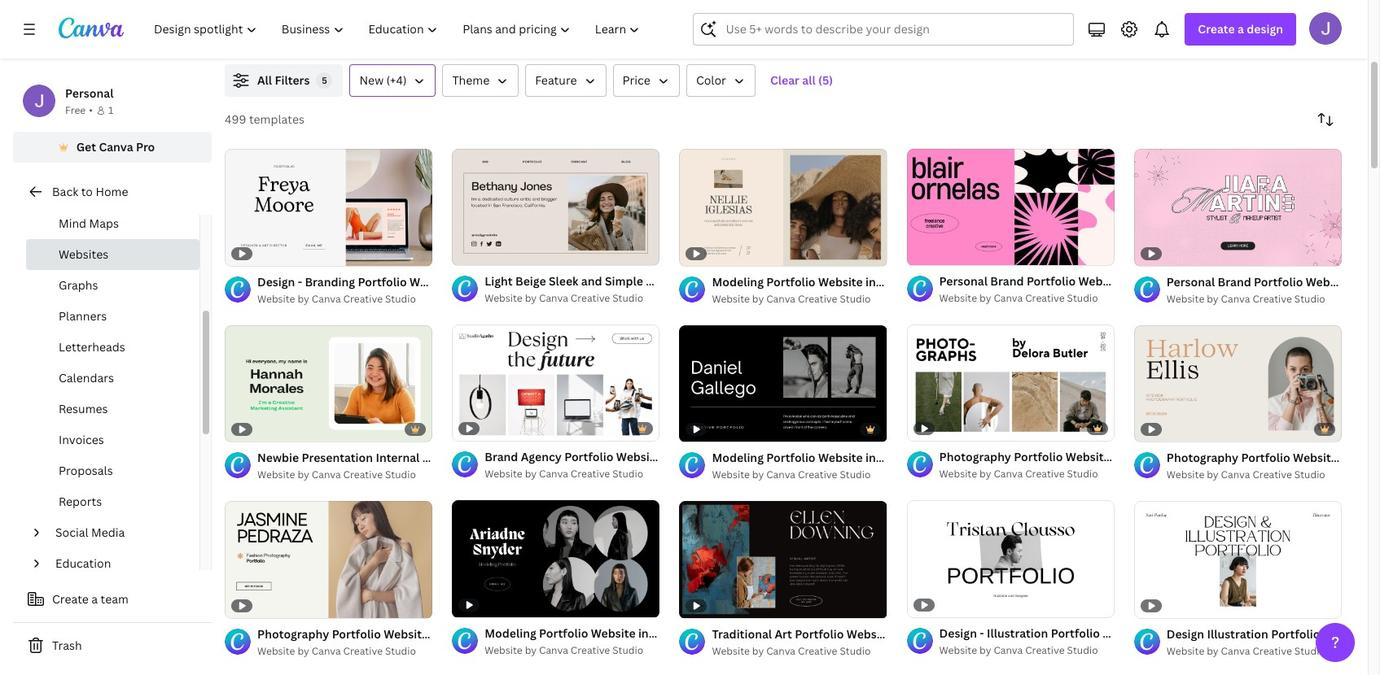 Task type: describe. For each thing, give the bounding box(es) containing it.
letterheads
[[59, 340, 125, 355]]

personal inside light beige sleek and simple blogger personal website website by canva creative studio
[[691, 273, 739, 289]]

mind
[[59, 216, 86, 231]]

beige
[[515, 273, 546, 289]]

mind maps
[[59, 216, 119, 231]]

social media link
[[49, 518, 190, 549]]

sleek
[[549, 273, 578, 289]]

light beige sleek and simple blogger personal website image
[[452, 149, 660, 266]]

create a design
[[1198, 21, 1283, 37]]

calendars
[[59, 370, 114, 386]]

create a team button
[[13, 584, 212, 616]]

new
[[359, 72, 384, 88]]

by inside light beige sleek and simple blogger personal website website by canva creative studio
[[525, 291, 537, 305]]

(5)
[[818, 72, 833, 88]]

planners
[[59, 309, 107, 324]]

get canva pro button
[[13, 132, 212, 163]]

Search search field
[[726, 14, 1064, 45]]

light
[[485, 273, 513, 289]]

499
[[225, 112, 246, 127]]

color button
[[686, 64, 756, 97]]

back to home link
[[13, 176, 212, 208]]

price
[[623, 72, 650, 88]]

to
[[81, 184, 93, 199]]

education link
[[49, 549, 190, 580]]

a for design
[[1238, 21, 1244, 37]]

create a team
[[52, 592, 129, 607]]

(+4)
[[386, 72, 407, 88]]

light beige sleek and simple blogger personal website link
[[485, 273, 787, 291]]

calendars link
[[26, 363, 199, 394]]

create for create a design
[[1198, 21, 1235, 37]]

websites
[[59, 247, 108, 262]]

maps
[[89, 216, 119, 231]]

home
[[96, 184, 128, 199]]

team
[[101, 592, 129, 607]]

reports
[[59, 494, 102, 510]]

theme button
[[442, 64, 519, 97]]

all
[[802, 72, 816, 88]]

personal brand portfolio website in fuchsia black cream anti-design style image
[[907, 149, 1114, 266]]

planners link
[[26, 301, 199, 332]]

•
[[89, 103, 93, 117]]

free •
[[65, 103, 93, 117]]

back
[[52, 184, 78, 199]]

proposals link
[[26, 456, 199, 487]]

design
[[1247, 21, 1283, 37]]



Task type: vqa. For each thing, say whether or not it's contained in the screenshot.
the Canva inside Get Canva Pro button
yes



Task type: locate. For each thing, give the bounding box(es) containing it.
jacob simon image
[[1309, 12, 1342, 45]]

by
[[525, 291, 537, 305], [980, 291, 991, 305], [298, 292, 309, 306], [752, 292, 764, 306], [1207, 292, 1219, 306], [525, 468, 537, 482], [980, 468, 991, 482], [298, 468, 309, 482], [752, 468, 764, 482], [1207, 468, 1219, 482], [525, 644, 537, 658], [980, 644, 991, 658], [298, 645, 309, 658], [752, 645, 764, 658], [1207, 645, 1219, 658]]

creative inside light beige sleek and simple blogger personal website website by canva creative studio
[[571, 291, 610, 305]]

1 vertical spatial create
[[52, 592, 89, 607]]

simple
[[605, 273, 643, 289]]

canva
[[99, 139, 133, 155], [539, 291, 568, 305], [994, 291, 1023, 305], [312, 292, 341, 306], [766, 292, 796, 306], [1221, 292, 1250, 306], [539, 468, 568, 482], [994, 468, 1023, 482], [312, 468, 341, 482], [766, 468, 796, 482], [1221, 468, 1250, 482], [539, 644, 568, 658], [994, 644, 1023, 658], [312, 645, 341, 658], [766, 645, 796, 658], [1221, 645, 1250, 658]]

graphs
[[59, 278, 98, 293]]

a inside dropdown button
[[1238, 21, 1244, 37]]

pro
[[136, 139, 155, 155]]

create inside button
[[52, 592, 89, 607]]

proposals
[[59, 463, 113, 479]]

create down education
[[52, 592, 89, 607]]

resumes link
[[26, 394, 199, 425]]

free
[[65, 103, 86, 117]]

graphs link
[[26, 270, 199, 301]]

all filters
[[257, 72, 310, 88]]

canva inside button
[[99, 139, 133, 155]]

price button
[[613, 64, 680, 97]]

create inside dropdown button
[[1198, 21, 1235, 37]]

0 vertical spatial a
[[1238, 21, 1244, 37]]

reports link
[[26, 487, 199, 518]]

0 horizontal spatial a
[[91, 592, 98, 607]]

a left design
[[1238, 21, 1244, 37]]

None search field
[[693, 13, 1074, 46]]

education
[[55, 556, 111, 572]]

invoices
[[59, 432, 104, 448]]

5 filter options selected element
[[316, 72, 333, 89]]

a left team
[[91, 592, 98, 607]]

creative
[[571, 291, 610, 305], [1025, 291, 1065, 305], [343, 292, 383, 306], [798, 292, 837, 306], [1253, 292, 1292, 306], [571, 468, 610, 482], [1025, 468, 1065, 482], [343, 468, 383, 482], [798, 468, 837, 482], [1253, 468, 1292, 482], [571, 644, 610, 658], [1025, 644, 1065, 658], [343, 645, 383, 658], [798, 645, 837, 658], [1253, 645, 1292, 658]]

media
[[91, 525, 125, 541]]

blogger
[[646, 273, 688, 289]]

1
[[108, 103, 113, 117]]

clear all (5)
[[770, 72, 833, 88]]

letterheads link
[[26, 332, 199, 363]]

website templates image
[[994, 0, 1342, 45], [994, 0, 1342, 45]]

0 horizontal spatial personal
[[65, 85, 114, 101]]

create a design button
[[1185, 13, 1296, 46]]

social
[[55, 525, 88, 541]]

filters
[[275, 72, 310, 88]]

and
[[581, 273, 602, 289]]

website by canva creative studio link
[[485, 291, 660, 307], [939, 291, 1114, 307], [257, 291, 432, 307], [712, 291, 887, 307], [1167, 291, 1342, 307], [485, 467, 660, 483], [939, 467, 1114, 483], [257, 467, 432, 484], [712, 467, 887, 484], [1167, 467, 1342, 484], [485, 643, 660, 660], [939, 643, 1114, 660], [257, 644, 432, 660], [712, 644, 887, 660], [1167, 644, 1342, 660]]

trash link
[[13, 630, 212, 663]]

canva inside light beige sleek and simple blogger personal website website by canva creative studio
[[539, 291, 568, 305]]

get canva pro
[[76, 139, 155, 155]]

1 horizontal spatial personal
[[691, 273, 739, 289]]

studio inside light beige sleek and simple blogger personal website website by canva creative studio
[[612, 291, 643, 305]]

Sort by button
[[1309, 103, 1342, 136]]

back to home
[[52, 184, 128, 199]]

a
[[1238, 21, 1244, 37], [91, 592, 98, 607]]

website by canva creative studio
[[939, 291, 1098, 305], [257, 292, 416, 306], [712, 292, 871, 306], [1167, 292, 1325, 306], [485, 468, 643, 482], [939, 468, 1098, 482], [257, 468, 416, 482], [712, 468, 871, 482], [1167, 468, 1325, 482], [485, 644, 643, 658], [939, 644, 1098, 658], [257, 645, 416, 658], [712, 645, 871, 658], [1167, 645, 1325, 658]]

5
[[322, 74, 327, 86]]

0 vertical spatial create
[[1198, 21, 1235, 37]]

personal up •
[[65, 85, 114, 101]]

social media
[[55, 525, 125, 541]]

feature
[[535, 72, 577, 88]]

light beige sleek and simple blogger personal website website by canva creative studio
[[485, 273, 787, 305]]

top level navigation element
[[143, 13, 654, 46]]

clear
[[770, 72, 799, 88]]

mind maps link
[[26, 208, 199, 239]]

theme
[[452, 72, 490, 88]]

get
[[76, 139, 96, 155]]

personal right blogger
[[691, 273, 739, 289]]

trash
[[52, 638, 82, 654]]

0 vertical spatial personal
[[65, 85, 114, 101]]

website
[[742, 273, 787, 289], [485, 291, 522, 305], [939, 291, 977, 305], [257, 292, 295, 306], [712, 292, 750, 306], [1167, 292, 1204, 306], [485, 468, 522, 482], [939, 468, 977, 482], [257, 468, 295, 482], [712, 468, 750, 482], [1167, 468, 1204, 482], [485, 644, 522, 658], [939, 644, 977, 658], [257, 645, 295, 658], [712, 645, 750, 658], [1167, 645, 1204, 658]]

resumes
[[59, 401, 108, 417]]

a for team
[[91, 592, 98, 607]]

invoices link
[[26, 425, 199, 456]]

1 horizontal spatial create
[[1198, 21, 1235, 37]]

1 vertical spatial a
[[91, 592, 98, 607]]

all
[[257, 72, 272, 88]]

1 vertical spatial personal
[[691, 273, 739, 289]]

new (+4)
[[359, 72, 407, 88]]

499 templates
[[225, 112, 304, 127]]

a inside button
[[91, 592, 98, 607]]

color
[[696, 72, 726, 88]]

studio
[[612, 291, 643, 305], [1067, 291, 1098, 305], [385, 292, 416, 306], [840, 292, 871, 306], [1294, 292, 1325, 306], [612, 468, 643, 482], [1067, 468, 1098, 482], [385, 468, 416, 482], [840, 468, 871, 482], [1294, 468, 1325, 482], [612, 644, 643, 658], [1067, 644, 1098, 658], [385, 645, 416, 658], [840, 645, 871, 658], [1294, 645, 1325, 658]]

create
[[1198, 21, 1235, 37], [52, 592, 89, 607]]

feature button
[[525, 64, 606, 97]]

create left design
[[1198, 21, 1235, 37]]

personal
[[65, 85, 114, 101], [691, 273, 739, 289]]

1 horizontal spatial a
[[1238, 21, 1244, 37]]

new (+4) button
[[350, 64, 436, 97]]

0 horizontal spatial create
[[52, 592, 89, 607]]

clear all (5) button
[[762, 64, 841, 97]]

create for create a team
[[52, 592, 89, 607]]

templates
[[249, 112, 304, 127]]



